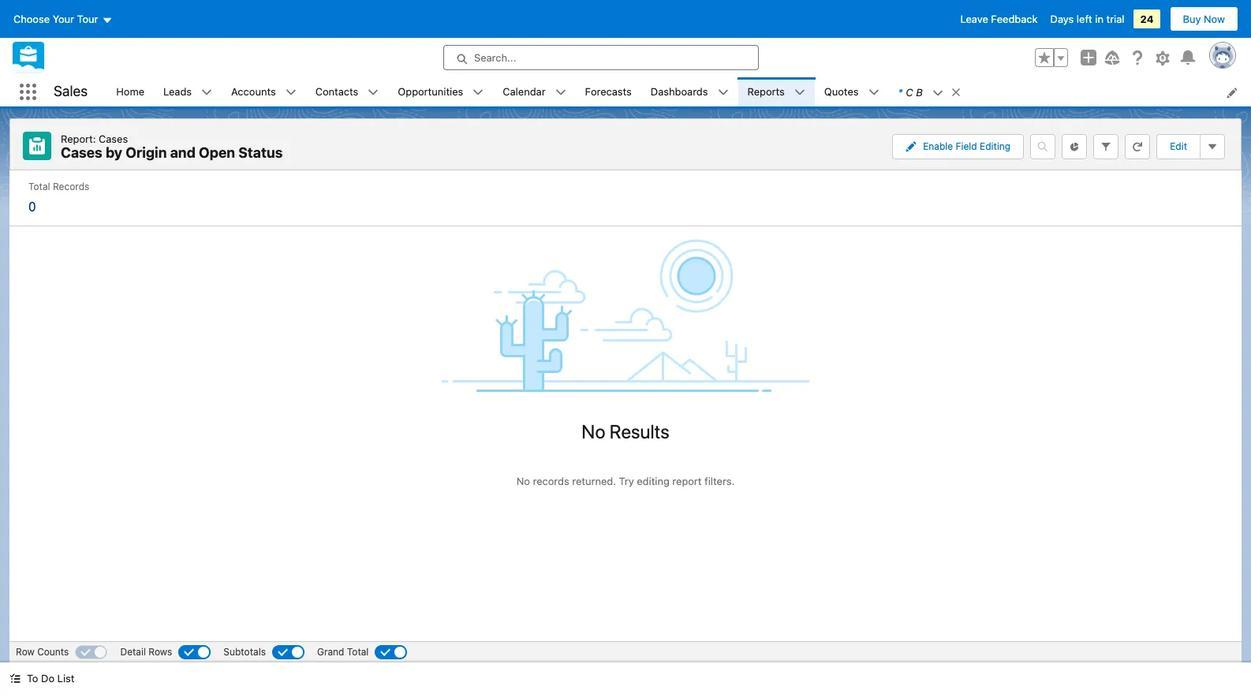 Task type: describe. For each thing, give the bounding box(es) containing it.
to
[[27, 673, 38, 685]]

4 text default image from the left
[[933, 87, 944, 99]]

now
[[1205, 13, 1226, 25]]

text default image for reports
[[795, 87, 806, 98]]

leads link
[[154, 77, 201, 107]]

feedback
[[992, 13, 1038, 25]]

reports list item
[[738, 77, 815, 107]]

24
[[1141, 13, 1155, 25]]

opportunities list item
[[389, 77, 494, 107]]

calendar list item
[[494, 77, 576, 107]]

contacts
[[316, 85, 359, 98]]

choose
[[13, 13, 50, 25]]

do
[[41, 673, 55, 685]]

forecasts link
[[576, 77, 642, 107]]

choose your tour
[[13, 13, 98, 25]]

accounts
[[231, 85, 276, 98]]

buy now
[[1184, 13, 1226, 25]]

reports link
[[738, 77, 795, 107]]

list
[[57, 673, 75, 685]]

home link
[[107, 77, 154, 107]]

buy
[[1184, 13, 1202, 25]]

contacts list item
[[306, 77, 389, 107]]

leads list item
[[154, 77, 222, 107]]

text default image for leads
[[201, 87, 212, 98]]

dashboards list item
[[642, 77, 738, 107]]

tour
[[77, 13, 98, 25]]

calendar link
[[494, 77, 555, 107]]

days left in trial
[[1051, 13, 1125, 25]]

opportunities
[[398, 85, 464, 98]]

choose your tour button
[[13, 6, 113, 32]]

* c b
[[899, 86, 923, 98]]

quotes
[[825, 85, 859, 98]]

text default image for dashboards
[[718, 87, 729, 98]]

leave feedback
[[961, 13, 1038, 25]]

days
[[1051, 13, 1075, 25]]

text default image for contacts
[[368, 87, 379, 98]]

list item containing *
[[889, 77, 969, 107]]

dashboards
[[651, 85, 708, 98]]

buy now button
[[1170, 6, 1239, 32]]



Task type: vqa. For each thing, say whether or not it's contained in the screenshot.
Modified
no



Task type: locate. For each thing, give the bounding box(es) containing it.
leads
[[163, 85, 192, 98]]

trial
[[1107, 13, 1125, 25]]

calendar
[[503, 85, 546, 98]]

text default image right leads
[[201, 87, 212, 98]]

text default image inside quotes list item
[[869, 87, 880, 98]]

your
[[53, 13, 74, 25]]

left
[[1077, 13, 1093, 25]]

text default image for quotes
[[869, 87, 880, 98]]

leave
[[961, 13, 989, 25]]

contacts link
[[306, 77, 368, 107]]

home
[[116, 85, 144, 98]]

search...
[[474, 51, 517, 64]]

text default image left *
[[869, 87, 880, 98]]

text default image inside reports list item
[[795, 87, 806, 98]]

reports
[[748, 85, 785, 98]]

text default image inside leads list item
[[201, 87, 212, 98]]

c
[[907, 86, 914, 98]]

group
[[1036, 48, 1069, 67]]

list item
[[889, 77, 969, 107]]

in
[[1096, 13, 1104, 25]]

text default image
[[951, 87, 962, 98], [201, 87, 212, 98], [286, 87, 297, 98], [555, 87, 566, 98], [718, 87, 729, 98], [795, 87, 806, 98], [9, 674, 21, 685]]

text default image right calendar
[[555, 87, 566, 98]]

to do list button
[[0, 663, 84, 695]]

text default image inside 'dashboards' list item
[[718, 87, 729, 98]]

text default image left to
[[9, 674, 21, 685]]

text default image inside contacts list item
[[368, 87, 379, 98]]

accounts list item
[[222, 77, 306, 107]]

text default image for calendar
[[555, 87, 566, 98]]

text default image inside "opportunities" list item
[[473, 87, 484, 98]]

to do list
[[27, 673, 75, 685]]

text default image inside accounts list item
[[286, 87, 297, 98]]

text default image right b
[[951, 87, 962, 98]]

text default image inside to do list button
[[9, 674, 21, 685]]

text default image left reports link
[[718, 87, 729, 98]]

b
[[917, 86, 923, 98]]

text default image for opportunities
[[473, 87, 484, 98]]

3 text default image from the left
[[869, 87, 880, 98]]

text default image inside calendar list item
[[555, 87, 566, 98]]

text default image inside list item
[[951, 87, 962, 98]]

dashboards link
[[642, 77, 718, 107]]

text default image right b
[[933, 87, 944, 99]]

text default image right the reports
[[795, 87, 806, 98]]

list
[[107, 77, 1252, 107]]

text default image right "accounts"
[[286, 87, 297, 98]]

list containing home
[[107, 77, 1252, 107]]

1 text default image from the left
[[368, 87, 379, 98]]

accounts link
[[222, 77, 286, 107]]

search... button
[[444, 45, 759, 70]]

quotes list item
[[815, 77, 889, 107]]

text default image right contacts
[[368, 87, 379, 98]]

quotes link
[[815, 77, 869, 107]]

*
[[899, 86, 903, 98]]

sales
[[54, 83, 88, 100]]

text default image
[[368, 87, 379, 98], [473, 87, 484, 98], [869, 87, 880, 98], [933, 87, 944, 99]]

leave feedback link
[[961, 13, 1038, 25]]

text default image down search...
[[473, 87, 484, 98]]

forecasts
[[585, 85, 632, 98]]

opportunities link
[[389, 77, 473, 107]]

text default image for accounts
[[286, 87, 297, 98]]

2 text default image from the left
[[473, 87, 484, 98]]



